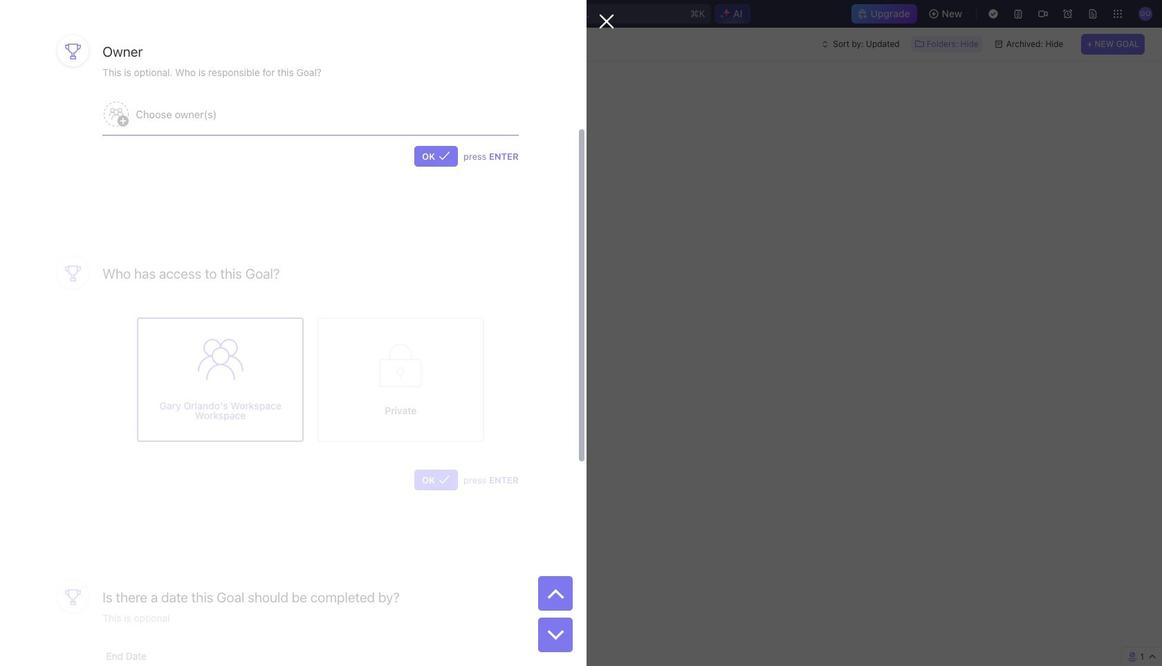 Task type: locate. For each thing, give the bounding box(es) containing it.
dialog
[[0, 0, 615, 667]]



Task type: describe. For each thing, give the bounding box(es) containing it.
sidebar navigation
[[0, 28, 177, 667]]



Task type: vqa. For each thing, say whether or not it's contained in the screenshot.
PostSale Engagements button
no



